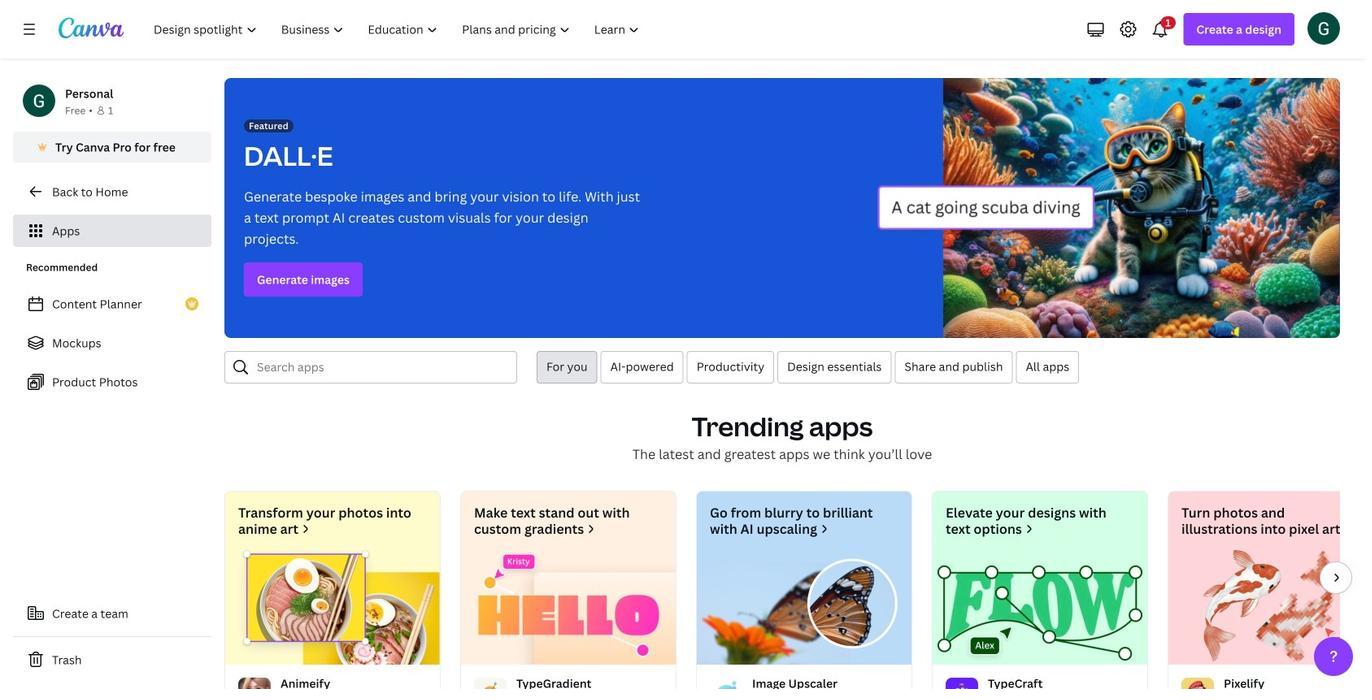 Task type: vqa. For each thing, say whether or not it's contained in the screenshot.
the right Draw
no



Task type: locate. For each thing, give the bounding box(es) containing it.
typecraft image
[[933, 551, 1148, 665]]

image upscaler image
[[697, 551, 912, 665]]

pixelify image
[[1169, 551, 1367, 665]]

greg robinson image
[[1308, 12, 1341, 45]]

list
[[13, 288, 212, 399]]

Input field to search for apps search field
[[257, 352, 507, 383]]



Task type: describe. For each thing, give the bounding box(es) containing it.
top level navigation element
[[143, 13, 654, 46]]

typegradient image
[[461, 551, 676, 665]]

animeify image
[[225, 551, 440, 665]]

an image with a cursor next to a text box containing the prompt "a cat going scuba diving" to generate an image. the generated image of a cat doing scuba diving is behind the text box. image
[[878, 78, 1341, 338]]



